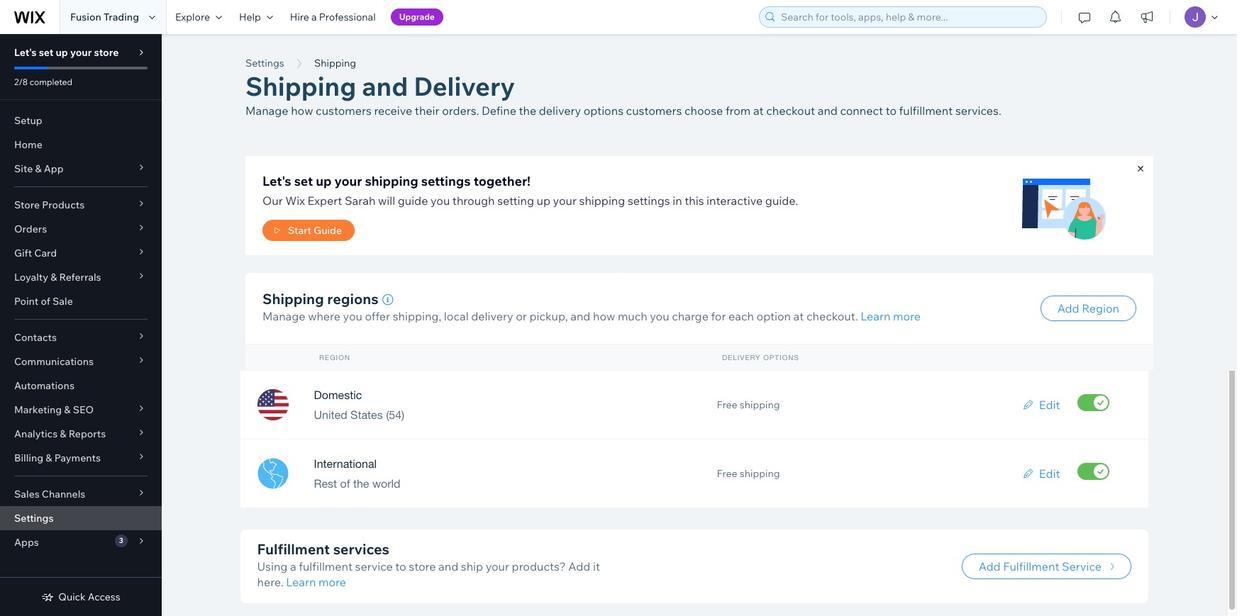 Task type: describe. For each thing, give the bounding box(es) containing it.
products
[[42, 199, 85, 211]]

& for billing
[[46, 452, 52, 465]]

quick access
[[58, 591, 120, 604]]

sale
[[53, 295, 73, 308]]

0 horizontal spatial learn
[[286, 576, 316, 590]]

gift
[[14, 247, 32, 260]]

where
[[308, 310, 341, 324]]

services.
[[956, 104, 1002, 118]]

option
[[757, 310, 791, 324]]

hire
[[290, 11, 309, 23]]

0 vertical spatial settings
[[245, 57, 284, 70]]

reports
[[69, 428, 106, 441]]

home link
[[0, 133, 162, 157]]

store inside sidebar element
[[94, 46, 119, 59]]

point of sale
[[14, 295, 73, 308]]

sales channels
[[14, 488, 85, 501]]

1 horizontal spatial you
[[431, 194, 450, 208]]

and right pickup,
[[571, 310, 591, 324]]

trading
[[104, 11, 139, 23]]

edit for international rest of the world
[[1039, 466, 1060, 481]]

analytics & reports
[[14, 428, 106, 441]]

0 horizontal spatial region
[[319, 353, 350, 362]]

up for shipping
[[316, 173, 332, 189]]

free for domestic united states (54)
[[717, 399, 738, 412]]

edit image for domestic united states (54)
[[1024, 400, 1033, 410]]

sales
[[14, 488, 40, 501]]

using
[[257, 560, 288, 574]]

options
[[584, 104, 624, 118]]

your up sarah
[[335, 173, 362, 189]]

define
[[482, 104, 516, 118]]

how inside the shipping and delivery manage how customers receive their orders. define the delivery options customers choose from at checkout and connect to fulfillment services.
[[291, 104, 313, 118]]

each
[[729, 310, 754, 324]]

contacts
[[14, 331, 57, 344]]

fulfillment inside button
[[1003, 560, 1060, 574]]

shipping regions
[[263, 290, 379, 308]]

together!
[[474, 173, 531, 189]]

connect
[[840, 104, 883, 118]]

automations link
[[0, 374, 162, 398]]

2 horizontal spatial up
[[537, 194, 551, 208]]

learn more link for shipping and delivery
[[286, 576, 346, 590]]

0 horizontal spatial delivery
[[471, 310, 513, 324]]

info tooltip image
[[382, 295, 394, 307]]

domestic
[[314, 389, 362, 402]]

to inside using a fulfillment service to store and ship your products? add it here.
[[395, 560, 406, 574]]

quick access button
[[41, 591, 120, 604]]

charge
[[672, 310, 709, 324]]

receive
[[374, 104, 412, 118]]

card
[[34, 247, 57, 260]]

our
[[263, 194, 283, 208]]

a for hire
[[312, 11, 317, 23]]

billing
[[14, 452, 43, 465]]

learn more
[[286, 576, 346, 590]]

region inside button
[[1082, 302, 1120, 316]]

ship
[[461, 560, 483, 574]]

free shipping for domestic united states (54)
[[717, 399, 780, 412]]

2/8 completed
[[14, 77, 72, 87]]

your inside sidebar element
[[70, 46, 92, 59]]

pickup,
[[530, 310, 568, 324]]

and left connect
[[818, 104, 838, 118]]

marketing
[[14, 404, 62, 416]]

delivery
[[414, 70, 515, 102]]

guide.
[[765, 194, 798, 208]]

or
[[516, 310, 527, 324]]

domestic united states (54)
[[314, 389, 405, 421]]

much
[[618, 310, 648, 324]]

2 customers from the left
[[626, 104, 682, 118]]

learn more link for shipping
[[861, 310, 921, 324]]

shipping,
[[393, 310, 442, 324]]

let's for let's set up your store
[[14, 46, 37, 59]]

fusion
[[70, 11, 101, 23]]

up for store
[[56, 46, 68, 59]]

Search for tools, apps, help & more... field
[[777, 7, 1042, 27]]

communications
[[14, 355, 94, 368]]

communications button
[[0, 350, 162, 374]]

states
[[351, 409, 383, 421]]

explore
[[175, 11, 210, 23]]

options
[[764, 353, 800, 362]]

at inside the shipping and delivery manage how customers receive their orders. define the delivery options customers choose from at checkout and connect to fulfillment services.
[[753, 104, 764, 118]]

& for loyalty
[[50, 271, 57, 284]]

this
[[685, 194, 704, 208]]

local
[[444, 310, 469, 324]]

& for site
[[35, 162, 42, 175]]

settings inside sidebar element
[[14, 512, 54, 525]]

choose
[[685, 104, 723, 118]]

set for let's set up your shipping settings together!
[[294, 173, 313, 189]]

the inside international rest of the world
[[353, 477, 369, 490]]

payments
[[54, 452, 101, 465]]

0 horizontal spatial fulfillment
[[257, 541, 330, 558]]

free for international rest of the world
[[717, 468, 738, 480]]

1 vertical spatial how
[[593, 310, 615, 324]]

site & app
[[14, 162, 64, 175]]

store products
[[14, 199, 85, 211]]

our wix expert sarah will guide you through setting up your shipping settings in this interactive guide.
[[263, 194, 798, 208]]

set for let's set up your store
[[39, 46, 53, 59]]

add fulfillment service button
[[962, 554, 1131, 580]]

and inside using a fulfillment service to store and ship your products? add it here.
[[438, 560, 458, 574]]

fusion trading
[[70, 11, 139, 23]]

expert
[[308, 194, 342, 208]]

setup link
[[0, 109, 162, 133]]

united
[[314, 409, 347, 421]]

& for analytics
[[60, 428, 66, 441]]

point of sale link
[[0, 289, 162, 314]]

edit for domestic united states (54)
[[1039, 398, 1060, 412]]

site
[[14, 162, 33, 175]]

1 vertical spatial settings link
[[0, 507, 162, 531]]

for
[[711, 310, 726, 324]]

let's set up your shipping settings together!
[[263, 173, 531, 189]]

gift card button
[[0, 241, 162, 265]]

apps
[[14, 536, 39, 549]]

(54)
[[386, 409, 405, 421]]

manage where you offer shipping, local delivery or pickup, and how much you charge for each option at checkout. learn more
[[263, 310, 921, 324]]

using a fulfillment service to store and ship your products? add it here.
[[257, 560, 600, 590]]

add region
[[1058, 302, 1120, 316]]

of inside international rest of the world
[[340, 477, 350, 490]]

orders.
[[442, 104, 479, 118]]

will
[[378, 194, 395, 208]]



Task type: locate. For each thing, give the bounding box(es) containing it.
store
[[14, 199, 40, 211]]

delivery inside the shipping and delivery manage how customers receive their orders. define the delivery options customers choose from at checkout and connect to fulfillment services.
[[539, 104, 581, 118]]

and
[[362, 70, 408, 102], [818, 104, 838, 118], [571, 310, 591, 324], [438, 560, 458, 574]]

loyalty & referrals button
[[0, 265, 162, 289]]

0 horizontal spatial settings
[[421, 173, 471, 189]]

0 horizontal spatial settings link
[[0, 507, 162, 531]]

0 vertical spatial settings
[[421, 173, 471, 189]]

1 vertical spatial of
[[340, 477, 350, 490]]

1 free shipping from the top
[[717, 399, 780, 412]]

0 horizontal spatial learn more link
[[286, 576, 346, 590]]

1 horizontal spatial settings link
[[238, 56, 291, 70]]

0 vertical spatial settings link
[[238, 56, 291, 70]]

delivery options
[[722, 353, 800, 362]]

up right setting
[[537, 194, 551, 208]]

1 horizontal spatial at
[[794, 310, 804, 324]]

1 horizontal spatial learn more link
[[861, 310, 921, 324]]

0 vertical spatial fulfillment
[[899, 104, 953, 118]]

0 vertical spatial at
[[753, 104, 764, 118]]

products?
[[512, 560, 566, 574]]

learn more link right checkout.
[[861, 310, 921, 324]]

fulfillment left services.
[[899, 104, 953, 118]]

1 edit from the top
[[1039, 398, 1060, 412]]

0 horizontal spatial at
[[753, 104, 764, 118]]

store right service
[[409, 560, 436, 574]]

0 horizontal spatial let's
[[14, 46, 37, 59]]

help button
[[231, 0, 282, 34]]

help
[[239, 11, 261, 23]]

of right rest
[[340, 477, 350, 490]]

0 horizontal spatial customers
[[316, 104, 372, 118]]

1 vertical spatial edit image
[[1024, 469, 1033, 479]]

more
[[893, 310, 921, 324], [319, 576, 346, 590]]

professional
[[319, 11, 376, 23]]

1 horizontal spatial learn
[[861, 310, 891, 324]]

0 horizontal spatial set
[[39, 46, 53, 59]]

wix
[[285, 194, 305, 208]]

your
[[70, 46, 92, 59], [335, 173, 362, 189], [553, 194, 577, 208], [486, 560, 509, 574]]

manage inside the shipping and delivery manage how customers receive their orders. define the delivery options customers choose from at checkout and connect to fulfillment services.
[[245, 104, 288, 118]]

1 customers from the left
[[316, 104, 372, 118]]

a
[[312, 11, 317, 23], [290, 560, 296, 574]]

settings link down channels
[[0, 507, 162, 531]]

and up receive
[[362, 70, 408, 102]]

checkout.
[[807, 310, 858, 324]]

sales channels button
[[0, 482, 162, 507]]

set
[[39, 46, 53, 59], [294, 173, 313, 189]]

1 vertical spatial free shipping
[[717, 468, 780, 480]]

fulfillment services
[[257, 541, 389, 558]]

2 vertical spatial up
[[537, 194, 551, 208]]

0 vertical spatial fulfillment
[[257, 541, 330, 558]]

shipping for and
[[245, 70, 356, 102]]

let's inside sidebar element
[[14, 46, 37, 59]]

settings down help button
[[245, 57, 284, 70]]

1 vertical spatial edit
[[1039, 466, 1060, 481]]

the
[[519, 104, 537, 118], [353, 477, 369, 490]]

2 free shipping from the top
[[717, 468, 780, 480]]

1 vertical spatial set
[[294, 173, 313, 189]]

interactive
[[707, 194, 763, 208]]

guide
[[314, 224, 342, 237]]

& for marketing
[[64, 404, 71, 416]]

1 vertical spatial at
[[794, 310, 804, 324]]

let's set up your store
[[14, 46, 119, 59]]

add inside button
[[979, 560, 1001, 574]]

automations
[[14, 380, 74, 392]]

0 vertical spatial learn
[[861, 310, 891, 324]]

1 horizontal spatial fulfillment
[[1003, 560, 1060, 574]]

access
[[88, 591, 120, 604]]

0 horizontal spatial you
[[343, 310, 362, 324]]

1 horizontal spatial delivery
[[539, 104, 581, 118]]

0 vertical spatial let's
[[14, 46, 37, 59]]

contacts button
[[0, 326, 162, 350]]

1 vertical spatial shipping
[[245, 70, 356, 102]]

a right using
[[290, 560, 296, 574]]

free shipping for international rest of the world
[[717, 468, 780, 480]]

customers left "choose"
[[626, 104, 682, 118]]

fulfillment inside the shipping and delivery manage how customers receive their orders. define the delivery options customers choose from at checkout and connect to fulfillment services.
[[899, 104, 953, 118]]

completed
[[30, 77, 72, 87]]

orders button
[[0, 217, 162, 241]]

1 vertical spatial let's
[[263, 173, 291, 189]]

0 horizontal spatial of
[[41, 295, 50, 308]]

edit
[[1039, 398, 1060, 412], [1039, 466, 1060, 481]]

up up the completed
[[56, 46, 68, 59]]

delivery
[[722, 353, 761, 362]]

1 edit image from the top
[[1024, 400, 1033, 410]]

1 horizontal spatial add
[[979, 560, 1001, 574]]

channels
[[42, 488, 85, 501]]

manage
[[245, 104, 288, 118], [263, 310, 305, 324]]

1 vertical spatial learn more link
[[286, 576, 346, 590]]

& left seo
[[64, 404, 71, 416]]

start guide button
[[263, 220, 355, 241]]

to right service
[[395, 560, 406, 574]]

settings up through
[[421, 173, 471, 189]]

1 vertical spatial free
[[717, 468, 738, 480]]

store inside using a fulfillment service to store and ship your products? add it here.
[[409, 560, 436, 574]]

set up the 2/8 completed
[[39, 46, 53, 59]]

add
[[1058, 302, 1080, 316], [979, 560, 1001, 574], [569, 560, 591, 574]]

home
[[14, 138, 42, 151]]

2 edit from the top
[[1039, 466, 1060, 481]]

fulfillment
[[257, 541, 330, 558], [1003, 560, 1060, 574]]

upgrade
[[399, 11, 435, 22]]

0 horizontal spatial how
[[291, 104, 313, 118]]

edit image
[[1024, 400, 1033, 410], [1024, 469, 1033, 479]]

2 free from the top
[[717, 468, 738, 480]]

learn more link down fulfillment services
[[286, 576, 346, 590]]

1 horizontal spatial a
[[312, 11, 317, 23]]

shipping down hire
[[245, 70, 356, 102]]

shipping
[[365, 173, 418, 189], [579, 194, 625, 208], [740, 399, 780, 412], [740, 468, 780, 480]]

0 vertical spatial a
[[312, 11, 317, 23]]

your down 'fusion' on the top left
[[70, 46, 92, 59]]

0 vertical spatial how
[[291, 104, 313, 118]]

0 vertical spatial free shipping
[[717, 399, 780, 412]]

0 vertical spatial to
[[886, 104, 897, 118]]

sidebar element
[[0, 34, 162, 617]]

delivery left options
[[539, 104, 581, 118]]

0 vertical spatial the
[[519, 104, 537, 118]]

1 vertical spatial fulfillment
[[1003, 560, 1060, 574]]

a for using
[[290, 560, 296, 574]]

loyalty & referrals
[[14, 271, 101, 284]]

1 horizontal spatial settings
[[628, 194, 670, 208]]

0 vertical spatial shipping
[[314, 57, 356, 70]]

offer
[[365, 310, 390, 324]]

& left reports
[[60, 428, 66, 441]]

international
[[314, 458, 377, 470]]

your right the ship
[[486, 560, 509, 574]]

let's up 2/8
[[14, 46, 37, 59]]

hire a professional
[[290, 11, 376, 23]]

services
[[333, 541, 389, 558]]

customers left receive
[[316, 104, 372, 118]]

1 vertical spatial region
[[319, 353, 350, 362]]

0 vertical spatial up
[[56, 46, 68, 59]]

& right the billing
[[46, 452, 52, 465]]

add inside using a fulfillment service to store and ship your products? add it here.
[[569, 560, 591, 574]]

you
[[431, 194, 450, 208], [343, 310, 362, 324], [650, 310, 670, 324]]

checkout
[[766, 104, 815, 118]]

the left world
[[353, 477, 369, 490]]

0 vertical spatial of
[[41, 295, 50, 308]]

1 vertical spatial learn
[[286, 576, 316, 590]]

sarah
[[345, 194, 376, 208]]

& right "site"
[[35, 162, 42, 175]]

customers
[[316, 104, 372, 118], [626, 104, 682, 118]]

free
[[717, 399, 738, 412], [717, 468, 738, 480]]

0 vertical spatial more
[[893, 310, 921, 324]]

it
[[593, 560, 600, 574]]

2/8
[[14, 77, 28, 87]]

0 horizontal spatial store
[[94, 46, 119, 59]]

3
[[119, 536, 123, 546]]

rest
[[314, 477, 337, 490]]

shipping inside the shipping and delivery manage how customers receive their orders. define the delivery options customers choose from at checkout and connect to fulfillment services.
[[245, 70, 356, 102]]

add inside button
[[1058, 302, 1080, 316]]

1 horizontal spatial customers
[[626, 104, 682, 118]]

store products button
[[0, 193, 162, 217]]

0 vertical spatial free
[[717, 399, 738, 412]]

1 horizontal spatial the
[[519, 104, 537, 118]]

1 horizontal spatial to
[[886, 104, 897, 118]]

add fulfillment service
[[979, 560, 1102, 574]]

1 horizontal spatial let's
[[263, 173, 291, 189]]

2 edit image from the top
[[1024, 469, 1033, 479]]

up up expert
[[316, 173, 332, 189]]

let's up the our
[[263, 173, 291, 189]]

store
[[94, 46, 119, 59], [409, 560, 436, 574]]

0 vertical spatial delivery
[[539, 104, 581, 118]]

1 horizontal spatial how
[[593, 310, 615, 324]]

add for add region
[[1058, 302, 1080, 316]]

through
[[453, 194, 495, 208]]

let's for let's set up your shipping settings together!
[[263, 173, 291, 189]]

1 horizontal spatial store
[[409, 560, 436, 574]]

0 horizontal spatial a
[[290, 560, 296, 574]]

0 vertical spatial edit
[[1039, 398, 1060, 412]]

0 vertical spatial set
[[39, 46, 53, 59]]

1 vertical spatial store
[[409, 560, 436, 574]]

up inside sidebar element
[[56, 46, 68, 59]]

settings left the in
[[628, 194, 670, 208]]

shipping for regions
[[263, 290, 324, 308]]

upgrade button
[[391, 9, 443, 26]]

marketing & seo
[[14, 404, 94, 416]]

learn right checkout.
[[861, 310, 891, 324]]

0 vertical spatial region
[[1082, 302, 1120, 316]]

1 vertical spatial up
[[316, 173, 332, 189]]

gift card
[[14, 247, 57, 260]]

1 vertical spatial settings
[[628, 194, 670, 208]]

0 vertical spatial learn more link
[[861, 310, 921, 324]]

setup
[[14, 114, 42, 127]]

a inside using a fulfillment service to store and ship your products? add it here.
[[290, 560, 296, 574]]

settings
[[245, 57, 284, 70], [14, 512, 54, 525]]

0 horizontal spatial the
[[353, 477, 369, 490]]

you down regions
[[343, 310, 362, 324]]

the inside the shipping and delivery manage how customers receive their orders. define the delivery options customers choose from at checkout and connect to fulfillment services.
[[519, 104, 537, 118]]

to right connect
[[886, 104, 897, 118]]

add region button
[[1041, 296, 1137, 321]]

0 vertical spatial store
[[94, 46, 119, 59]]

1 horizontal spatial of
[[340, 477, 350, 490]]

your right setting
[[553, 194, 577, 208]]

setting
[[497, 194, 534, 208]]

and left the ship
[[438, 560, 458, 574]]

hire a professional link
[[282, 0, 384, 34]]

app
[[44, 162, 64, 175]]

1 horizontal spatial region
[[1082, 302, 1120, 316]]

1 horizontal spatial up
[[316, 173, 332, 189]]

analytics & reports button
[[0, 422, 162, 446]]

a right hire
[[312, 11, 317, 23]]

0 horizontal spatial more
[[319, 576, 346, 590]]

how
[[291, 104, 313, 118], [593, 310, 615, 324]]

2 vertical spatial shipping
[[263, 290, 324, 308]]

fulfillment up using
[[257, 541, 330, 558]]

settings down sales
[[14, 512, 54, 525]]

1 vertical spatial to
[[395, 560, 406, 574]]

0 horizontal spatial fulfillment
[[299, 560, 353, 574]]

0 vertical spatial manage
[[245, 104, 288, 118]]

edit image for international rest of the world
[[1024, 469, 1033, 479]]

1 vertical spatial fulfillment
[[299, 560, 353, 574]]

of left sale on the top
[[41, 295, 50, 308]]

add for add fulfillment service
[[979, 560, 1001, 574]]

learn right here.
[[286, 576, 316, 590]]

at right from
[[753, 104, 764, 118]]

set inside sidebar element
[[39, 46, 53, 59]]

1 horizontal spatial more
[[893, 310, 921, 324]]

& right loyalty
[[50, 271, 57, 284]]

up
[[56, 46, 68, 59], [316, 173, 332, 189], [537, 194, 551, 208]]

at right option
[[794, 310, 804, 324]]

world
[[372, 477, 401, 490]]

guide
[[398, 194, 428, 208]]

1 vertical spatial the
[[353, 477, 369, 490]]

store down fusion trading
[[94, 46, 119, 59]]

0 horizontal spatial to
[[395, 560, 406, 574]]

1 vertical spatial delivery
[[471, 310, 513, 324]]

1 horizontal spatial set
[[294, 173, 313, 189]]

settings link down help button
[[238, 56, 291, 70]]

1 horizontal spatial settings
[[245, 57, 284, 70]]

the right define
[[519, 104, 537, 118]]

1 vertical spatial more
[[319, 576, 346, 590]]

fulfillment left service
[[1003, 560, 1060, 574]]

0 vertical spatial edit image
[[1024, 400, 1033, 410]]

1 horizontal spatial fulfillment
[[899, 104, 953, 118]]

of inside sidebar element
[[41, 295, 50, 308]]

at
[[753, 104, 764, 118], [794, 310, 804, 324]]

fulfillment down fulfillment services
[[299, 560, 353, 574]]

marketing & seo button
[[0, 398, 162, 422]]

0 horizontal spatial add
[[569, 560, 591, 574]]

0 horizontal spatial up
[[56, 46, 68, 59]]

1 vertical spatial manage
[[263, 310, 305, 324]]

set up wix
[[294, 173, 313, 189]]

start
[[288, 224, 312, 237]]

fulfillment
[[899, 104, 953, 118], [299, 560, 353, 574]]

fulfillment inside using a fulfillment service to store and ship your products? add it here.
[[299, 560, 353, 574]]

shipping down hire a professional
[[314, 57, 356, 70]]

2 horizontal spatial you
[[650, 310, 670, 324]]

delivery left or
[[471, 310, 513, 324]]

1 free from the top
[[717, 399, 738, 412]]

to inside the shipping and delivery manage how customers receive their orders. define the delivery options customers choose from at checkout and connect to fulfillment services.
[[886, 104, 897, 118]]

1 vertical spatial a
[[290, 560, 296, 574]]

shipping up where
[[263, 290, 324, 308]]

loyalty
[[14, 271, 48, 284]]

your inside using a fulfillment service to store and ship your products? add it here.
[[486, 560, 509, 574]]

seo
[[73, 404, 94, 416]]

region
[[1082, 302, 1120, 316], [319, 353, 350, 362]]

you right the 'much'
[[650, 310, 670, 324]]

you right guide
[[431, 194, 450, 208]]

from
[[726, 104, 751, 118]]



Task type: vqa. For each thing, say whether or not it's contained in the screenshot.
the bottommost A
yes



